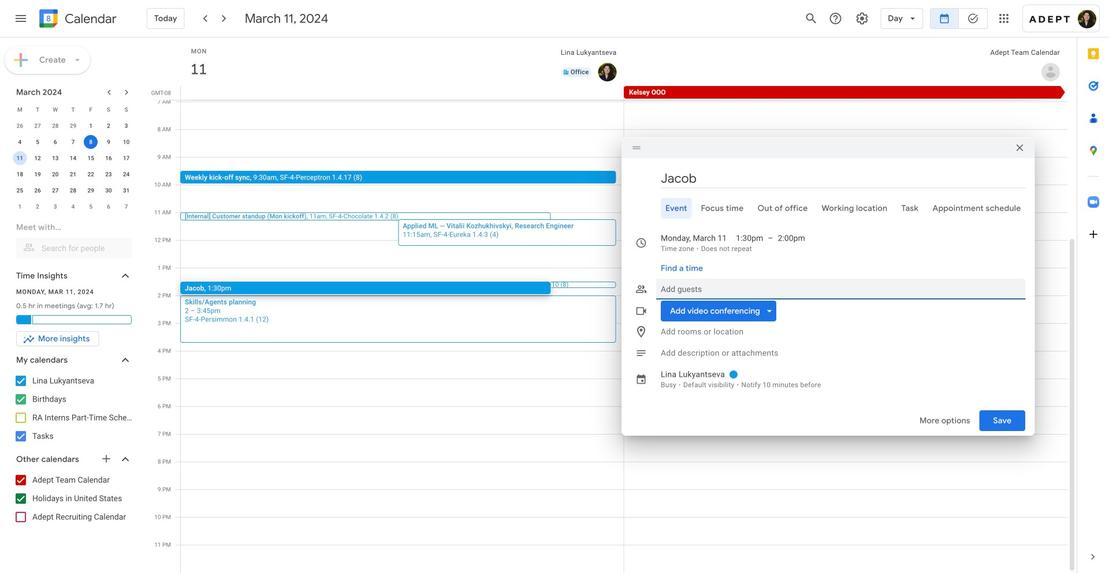 Task type: locate. For each thing, give the bounding box(es) containing it.
february 29 element
[[66, 119, 80, 133]]

tab list
[[1078, 38, 1110, 542], [631, 198, 1026, 219]]

11 element
[[13, 151, 27, 165]]

april 4 element
[[66, 200, 80, 214]]

my calendars list
[[2, 372, 143, 446]]

0 horizontal spatial cell
[[11, 150, 29, 166]]

21 element
[[66, 168, 80, 181]]

None search field
[[0, 217, 143, 259]]

cell down 1 element
[[82, 134, 100, 150]]

february 27 element
[[31, 119, 45, 133]]

15 element
[[84, 151, 98, 165]]

18 element
[[13, 168, 27, 181]]

to element
[[768, 233, 774, 244]]

row group
[[11, 118, 135, 215]]

column header
[[181, 38, 624, 86]]

row
[[176, 86, 1077, 100], [11, 102, 135, 118], [11, 118, 135, 134], [11, 134, 135, 150], [11, 150, 135, 166], [11, 166, 135, 183], [11, 183, 135, 199], [11, 199, 135, 215]]

17 element
[[119, 151, 133, 165]]

3 element
[[119, 119, 133, 133]]

6 element
[[48, 135, 62, 149]]

heading inside calendar element
[[62, 12, 117, 26]]

cell down 4 element
[[11, 150, 29, 166]]

4 element
[[13, 135, 27, 149]]

9 element
[[102, 135, 116, 149]]

13 element
[[48, 151, 62, 165]]

grid
[[148, 38, 1077, 574]]

april 1 element
[[13, 200, 27, 214]]

heading
[[62, 12, 117, 26]]

monday, march 11 element
[[186, 56, 212, 83]]

1 element
[[84, 119, 98, 133]]

Guests text field
[[661, 279, 1021, 300]]

april 3 element
[[48, 200, 62, 214]]

0 horizontal spatial tab list
[[631, 198, 1026, 219]]

5 element
[[31, 135, 45, 149]]

cell
[[82, 134, 100, 150], [11, 150, 29, 166]]



Task type: vqa. For each thing, say whether or not it's contained in the screenshot.
5 element
yes



Task type: describe. For each thing, give the bounding box(es) containing it.
24 element
[[119, 168, 133, 181]]

april 7 element
[[119, 200, 133, 214]]

12 element
[[31, 151, 45, 165]]

main drawer image
[[14, 12, 28, 25]]

20 element
[[48, 168, 62, 181]]

19 element
[[31, 168, 45, 181]]

april 2 element
[[31, 200, 45, 214]]

23 element
[[102, 168, 116, 181]]

16 element
[[102, 151, 116, 165]]

8, today element
[[84, 135, 98, 149]]

april 6 element
[[102, 200, 116, 214]]

31 element
[[119, 184, 133, 198]]

other calendars list
[[2, 472, 143, 527]]

Add title text field
[[661, 170, 1026, 187]]

2 element
[[102, 119, 116, 133]]

add other calendars image
[[101, 454, 112, 465]]

30 element
[[102, 184, 116, 198]]

Search for people to meet text field
[[23, 238, 125, 259]]

22 element
[[84, 168, 98, 181]]

1 horizontal spatial cell
[[82, 134, 100, 150]]

calendar element
[[37, 7, 117, 32]]

7 element
[[66, 135, 80, 149]]

april 5 element
[[84, 200, 98, 214]]

28 element
[[66, 184, 80, 198]]

27 element
[[48, 184, 62, 198]]

29 element
[[84, 184, 98, 198]]

1 horizontal spatial tab list
[[1078, 38, 1110, 542]]

10 element
[[119, 135, 133, 149]]

26 element
[[31, 184, 45, 198]]

february 28 element
[[48, 119, 62, 133]]

march 2024 grid
[[11, 102, 135, 215]]

25 element
[[13, 184, 27, 198]]

february 26 element
[[13, 119, 27, 133]]

14 element
[[66, 151, 80, 165]]

settings menu image
[[856, 12, 869, 25]]



